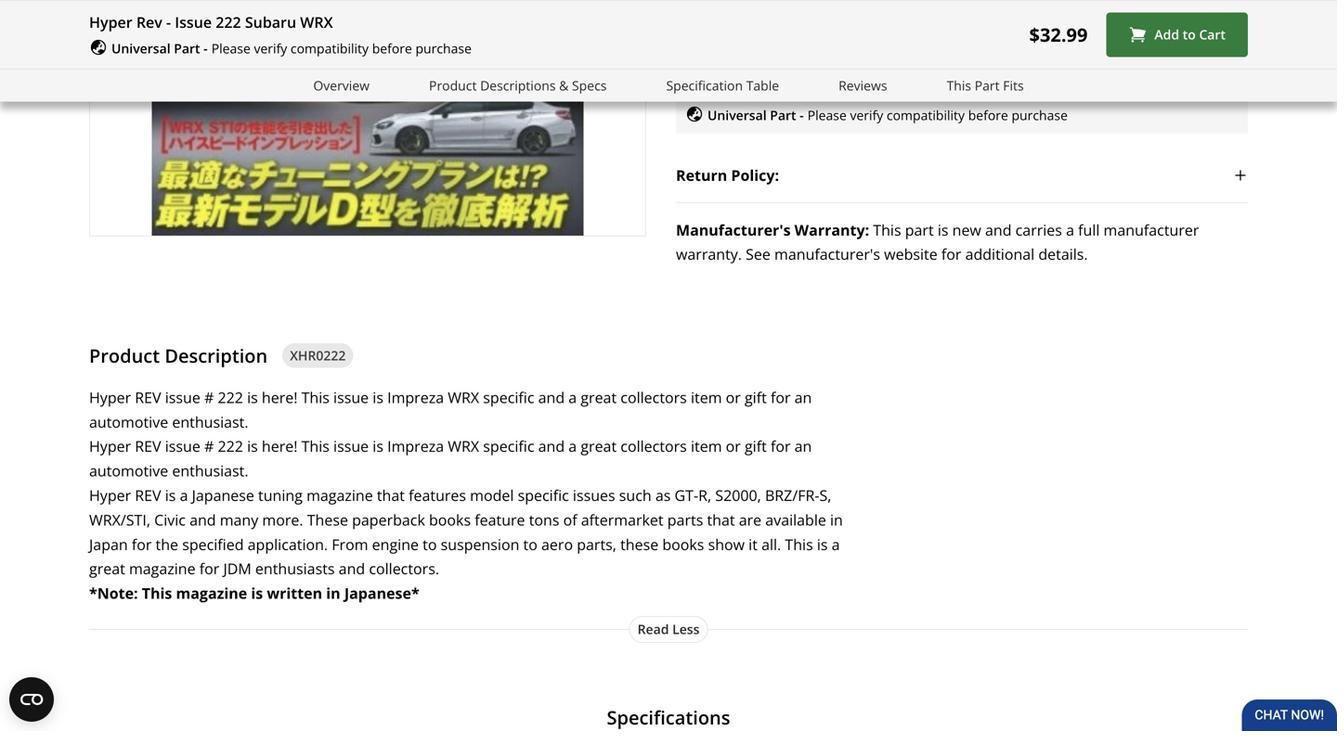Task type: locate. For each thing, give the bounding box(es) containing it.
1 horizontal spatial universal
[[708, 106, 767, 124]]

of inside 'hyper rev issue # 222 is here!  this issue is impreza wrx specific and a great collectors item or gift for an automotive enthusiast. hyper rev issue # 222 is here!  this issue is impreza wrx specific and a great collectors item or gift for an automotive enthusiast. hyper rev is a japanese tuning magazine that features model specific issues such as gt-r, s2000, brz/fr-s, wrx/sti, civic and many more. these paperback books feature tons of aftermarket parts that are available in japan for the specified application. from engine to suspension to aero parts, these books show it all. this is a great magazine for jdm enthusiasts and collectors. *note: this magazine is written in japanese*'
[[563, 510, 577, 530]]

1 gift from the top
[[745, 388, 767, 408]]

automotive up wrx/sti,
[[89, 461, 168, 481]]

1 vertical spatial universal
[[708, 106, 767, 124]]

1 vertical spatial an
[[795, 437, 812, 457]]

collectors
[[621, 388, 687, 408], [621, 437, 687, 457]]

0 vertical spatial #
[[204, 388, 214, 408]]

universal part - please verify compatibility before purchase down reviews link at the right top of the page
[[708, 106, 1068, 124]]

specs
[[572, 76, 607, 94]]

0 horizontal spatial compatibility
[[291, 39, 369, 57]]

0 vertical spatial part
[[174, 39, 200, 57]]

manufacturer's
[[775, 244, 880, 264]]

application.
[[248, 535, 328, 555]]

additional
[[965, 244, 1035, 264]]

part
[[174, 39, 200, 57], [975, 76, 1000, 94], [770, 106, 796, 124]]

222 right issue
[[216, 12, 241, 32]]

1 enthusiast. from the top
[[172, 412, 248, 432]]

0 vertical spatial magazine
[[307, 486, 373, 506]]

2 vertical spatial rev
[[135, 486, 161, 506]]

0 vertical spatial an
[[795, 388, 812, 408]]

2 vertical spatial part
[[770, 106, 796, 124]]

2 rev from the top
[[135, 437, 161, 457]]

1 vertical spatial impreza
[[387, 437, 444, 457]]

1 horizontal spatial -
[[204, 39, 208, 57]]

1 vertical spatial books
[[662, 535, 704, 555]]

0 vertical spatial gift
[[745, 388, 767, 408]]

1 vertical spatial automotive
[[89, 461, 168, 481]]

an
[[795, 388, 812, 408], [795, 437, 812, 457]]

222 for subaru
[[216, 12, 241, 32]]

item
[[691, 388, 722, 408], [691, 437, 722, 457]]

1 vertical spatial purchase
[[1012, 106, 1068, 124]]

0 vertical spatial of
[[781, 64, 793, 81]]

or
[[726, 388, 741, 408], [726, 437, 741, 457]]

great
[[581, 388, 617, 408], [581, 437, 617, 457], [89, 559, 125, 579]]

1 horizontal spatial to
[[523, 535, 538, 555]]

verify down subaru at the left of page
[[254, 39, 287, 57]]

0 vertical spatial automotive
[[89, 412, 168, 432]]

222 for is
[[218, 388, 243, 408]]

automotive down product description
[[89, 412, 168, 432]]

universal
[[111, 39, 171, 57], [708, 106, 767, 124]]

enthusiast. up japanese
[[172, 461, 248, 481]]

1 vertical spatial #
[[204, 437, 214, 457]]

0 horizontal spatial in
[[326, 584, 341, 604]]

0 horizontal spatial -
[[166, 12, 171, 32]]

manufacturer's
[[676, 220, 791, 240]]

universal down hyper rev - issue 222 subaru wrx
[[111, 39, 171, 57]]

1 vertical spatial that
[[707, 510, 735, 530]]

$32.99
[[1029, 22, 1088, 47]]

2 enthusiast. from the top
[[172, 461, 248, 481]]

2 an from the top
[[795, 437, 812, 457]]

here! up tuning
[[262, 437, 298, 457]]

purchase
[[416, 39, 472, 57], [1012, 106, 1068, 124]]

of right the "table"
[[781, 64, 793, 81]]

product descriptions & specs link
[[429, 75, 607, 96]]

of
[[781, 64, 793, 81], [563, 510, 577, 530]]

purchase up product descriptions & specs
[[416, 39, 472, 57]]

0 vertical spatial in
[[830, 510, 843, 530]]

verify down reviews link at the right top of the page
[[850, 106, 883, 124]]

universal part - please verify compatibility before purchase
[[111, 39, 472, 57], [708, 106, 1068, 124]]

this left part
[[873, 220, 901, 240]]

rev inside authorized dealer of hyper rev
[[836, 65, 858, 81]]

1 vertical spatial please
[[808, 106, 847, 124]]

& left the trusted
[[1094, 13, 1103, 30]]

1 vertical spatial gift
[[745, 437, 767, 457]]

books
[[429, 510, 471, 530], [662, 535, 704, 555]]

1 vertical spatial item
[[691, 437, 722, 457]]

full
[[1078, 220, 1100, 240]]

0 vertical spatial here!
[[262, 388, 298, 408]]

0 horizontal spatial of
[[563, 510, 577, 530]]

1 vertical spatial &
[[559, 76, 569, 94]]

please down hyper rev link
[[808, 106, 847, 124]]

of right tons
[[563, 510, 577, 530]]

this left the fits
[[947, 76, 971, 94]]

1 horizontal spatial product
[[429, 76, 477, 94]]

1 collectors from the top
[[621, 388, 687, 408]]

part left the fits
[[975, 76, 1000, 94]]

universal part - please verify compatibility before purchase down subaru at the left of page
[[111, 39, 472, 57]]

1 vertical spatial verify
[[850, 106, 883, 124]]

rev
[[135, 388, 161, 408], [135, 437, 161, 457], [135, 486, 161, 506]]

1 rev from the top
[[135, 388, 161, 408]]

to right engine
[[423, 535, 437, 555]]

part down issue
[[174, 39, 200, 57]]

rev left issue
[[136, 12, 162, 32]]

0 vertical spatial enthusiast.
[[172, 412, 248, 432]]

# up japanese
[[204, 437, 214, 457]]

#
[[204, 388, 214, 408], [204, 437, 214, 457]]

1 vertical spatial part
[[975, 76, 1000, 94]]

0 vertical spatial universal
[[111, 39, 171, 57]]

0 vertical spatial rev
[[135, 388, 161, 408]]

- down hyper rev link
[[800, 106, 804, 124]]

in down 's,'
[[830, 510, 843, 530]]

this inside this part is new and carries a full manufacturer warranty. see manufacturer's website for additional details.
[[873, 220, 901, 240]]

magazine up these
[[307, 486, 373, 506]]

this part is new and carries a full manufacturer warranty. see manufacturer's website for additional details.
[[676, 220, 1199, 264]]

carries
[[1016, 220, 1062, 240]]

authorized
[[676, 64, 738, 81]]

1 impreza from the top
[[387, 388, 444, 408]]

1 vertical spatial great
[[581, 437, 617, 457]]

1 vertical spatial before
[[968, 106, 1008, 124]]

0 horizontal spatial product
[[89, 343, 160, 369]]

1 vertical spatial product
[[89, 343, 160, 369]]

specification table
[[666, 76, 779, 94]]

0 horizontal spatial before
[[372, 39, 412, 57]]

0 vertical spatial specific
[[483, 388, 534, 408]]

0 vertical spatial purchase
[[416, 39, 472, 57]]

1 vertical spatial 222
[[218, 388, 243, 408]]

to inside button
[[1183, 26, 1196, 43]]

this down available
[[785, 535, 813, 555]]

magazine down jdm
[[176, 584, 247, 604]]

1 vertical spatial of
[[563, 510, 577, 530]]

1 item from the top
[[691, 388, 722, 408]]

0 horizontal spatial universal part - please verify compatibility before purchase
[[111, 39, 472, 57]]

in right 'written'
[[326, 584, 341, 604]]

222 down "description"
[[218, 388, 243, 408]]

to left aero
[[523, 535, 538, 555]]

222
[[216, 12, 241, 32], [218, 388, 243, 408], [218, 437, 243, 457]]

specification
[[666, 76, 743, 94]]

1 an from the top
[[795, 388, 812, 408]]

1 vertical spatial compatibility
[[887, 106, 965, 124]]

0 vertical spatial please
[[211, 39, 251, 57]]

1 vertical spatial rev
[[836, 65, 858, 81]]

0 vertical spatial 222
[[216, 12, 241, 32]]

# down "description"
[[204, 388, 214, 408]]

1 horizontal spatial purchase
[[1012, 106, 1068, 124]]

1 here! from the top
[[262, 388, 298, 408]]

new
[[953, 220, 981, 240]]

product for product descriptions & specs
[[429, 76, 477, 94]]

product left "description"
[[89, 343, 160, 369]]

add to cart
[[1155, 26, 1226, 43]]

is inside this part is new and carries a full manufacturer warranty. see manufacturer's website for additional details.
[[938, 220, 949, 240]]

issue up these
[[333, 437, 369, 457]]

wrx
[[300, 12, 333, 32], [448, 388, 479, 408], [448, 437, 479, 457]]

2 item from the top
[[691, 437, 722, 457]]

automotive
[[89, 412, 168, 432], [89, 461, 168, 481]]

1 vertical spatial universal part - please verify compatibility before purchase
[[708, 106, 1068, 124]]

hyper rev - issue 222 subaru wrx
[[89, 12, 333, 32]]

more.
[[262, 510, 303, 530]]

that
[[377, 486, 405, 506], [707, 510, 735, 530]]

compatibility down this part fits link on the right
[[887, 106, 965, 124]]

available
[[766, 510, 826, 530]]

please down hyper rev - issue 222 subaru wrx
[[211, 39, 251, 57]]

0 horizontal spatial part
[[174, 39, 200, 57]]

that up paperback
[[377, 486, 405, 506]]

2 horizontal spatial -
[[800, 106, 804, 124]]

it
[[749, 535, 758, 555]]

1 # from the top
[[204, 388, 214, 408]]

0 horizontal spatial please
[[211, 39, 251, 57]]

issue
[[165, 388, 200, 408], [333, 388, 369, 408], [165, 437, 200, 457], [333, 437, 369, 457]]

222 up japanese
[[218, 437, 243, 457]]

manufacturer's warranty:
[[676, 220, 869, 240]]

japanese
[[192, 486, 254, 506]]

model
[[470, 486, 514, 506]]

0 vertical spatial compatibility
[[291, 39, 369, 57]]

gift
[[745, 388, 767, 408], [745, 437, 767, 457]]

engine
[[372, 535, 419, 555]]

1 horizontal spatial of
[[781, 64, 793, 81]]

- down hyper rev - issue 222 subaru wrx
[[204, 39, 208, 57]]

2 # from the top
[[204, 437, 214, 457]]

universal down the 'specification table' link
[[708, 106, 767, 124]]

hyper inside authorized dealer of hyper rev
[[796, 65, 833, 81]]

1 vertical spatial here!
[[262, 437, 298, 457]]

0 vertical spatial rev
[[136, 12, 162, 32]]

2 automotive from the top
[[89, 461, 168, 481]]

2 here! from the top
[[262, 437, 298, 457]]

compatibility up overview
[[291, 39, 369, 57]]

compatibility
[[291, 39, 369, 57], [887, 106, 965, 124]]

0 vertical spatial collectors
[[621, 388, 687, 408]]

fits
[[1003, 76, 1024, 94]]

add
[[1155, 26, 1180, 43]]

0 vertical spatial that
[[377, 486, 405, 506]]

rev right the "table"
[[836, 65, 858, 81]]

0 vertical spatial item
[[691, 388, 722, 408]]

in
[[830, 510, 843, 530], [326, 584, 341, 604]]

1 horizontal spatial universal part - please verify compatibility before purchase
[[708, 106, 1068, 124]]

2 horizontal spatial to
[[1183, 26, 1196, 43]]

this part fits link
[[947, 75, 1024, 96]]

japanese*
[[344, 584, 419, 604]]

to right add
[[1183, 26, 1196, 43]]

magazine down the
[[129, 559, 196, 579]]

please
[[211, 39, 251, 57], [808, 106, 847, 124]]

0 horizontal spatial purchase
[[416, 39, 472, 57]]

1 vertical spatial wrx
[[448, 388, 479, 408]]

many
[[220, 510, 258, 530]]

0 vertical spatial or
[[726, 388, 741, 408]]

- left issue
[[166, 12, 171, 32]]

& left specs
[[559, 76, 569, 94]]

2 collectors from the top
[[621, 437, 687, 457]]

1 vertical spatial rev
[[135, 437, 161, 457]]

here! down xhr0222
[[262, 388, 298, 408]]

1 horizontal spatial books
[[662, 535, 704, 555]]

books down parts
[[662, 535, 704, 555]]

enthusiast. down "description"
[[172, 412, 248, 432]]

1 horizontal spatial rev
[[836, 65, 858, 81]]

rated excellent & trusted
[[997, 13, 1152, 30]]

that up the show
[[707, 510, 735, 530]]

purchase down the fits
[[1012, 106, 1068, 124]]

0 vertical spatial books
[[429, 510, 471, 530]]

-
[[166, 12, 171, 32], [204, 39, 208, 57], [800, 106, 804, 124]]

product left descriptions
[[429, 76, 477, 94]]

civic
[[154, 510, 186, 530]]

features
[[409, 486, 466, 506]]

0 horizontal spatial &
[[559, 76, 569, 94]]

verify
[[254, 39, 287, 57], [850, 106, 883, 124]]

enthusiast.
[[172, 412, 248, 432], [172, 461, 248, 481]]

hyper
[[89, 12, 132, 32], [796, 65, 833, 81], [89, 388, 131, 408], [89, 437, 131, 457], [89, 486, 131, 506]]

1 vertical spatial enthusiast.
[[172, 461, 248, 481]]

s2000,
[[715, 486, 761, 506]]

product descriptions & specs
[[429, 76, 607, 94]]

0 vertical spatial universal part - please verify compatibility before purchase
[[111, 39, 472, 57]]

and
[[985, 220, 1012, 240], [538, 388, 565, 408], [538, 437, 565, 457], [190, 510, 216, 530], [339, 559, 365, 579]]

0 horizontal spatial that
[[377, 486, 405, 506]]

part down the "table"
[[770, 106, 796, 124]]

1 horizontal spatial &
[[1094, 13, 1103, 30]]

2 impreza from the top
[[387, 437, 444, 457]]

0 horizontal spatial verify
[[254, 39, 287, 57]]

here!
[[262, 388, 298, 408], [262, 437, 298, 457]]

impreza
[[387, 388, 444, 408], [387, 437, 444, 457]]

1 vertical spatial -
[[204, 39, 208, 57]]

books down features
[[429, 510, 471, 530]]

1 horizontal spatial verify
[[850, 106, 883, 124]]

this
[[947, 76, 971, 94], [873, 220, 901, 240], [301, 388, 330, 408], [301, 437, 330, 457], [785, 535, 813, 555], [142, 584, 172, 604]]



Task type: describe. For each thing, give the bounding box(es) containing it.
paperback
[[352, 510, 425, 530]]

1 horizontal spatial compatibility
[[887, 106, 965, 124]]

1 vertical spatial specific
[[483, 437, 534, 457]]

overview
[[313, 76, 370, 94]]

1 horizontal spatial part
[[770, 106, 796, 124]]

authorized dealer of hyper rev
[[676, 64, 858, 81]]

tons
[[529, 510, 560, 530]]

xhr0222   -   hyper rev - issue 222 impreza wrx no.13, image
[[90, 0, 645, 236]]

this down xhr0222
[[301, 388, 330, 408]]

gt-
[[675, 486, 699, 506]]

0 vertical spatial before
[[372, 39, 412, 57]]

this right *note:
[[142, 584, 172, 604]]

part
[[905, 220, 934, 240]]

2 or from the top
[[726, 437, 741, 457]]

issue up japanese
[[165, 437, 200, 457]]

trusted
[[1106, 13, 1152, 30]]

parts
[[668, 510, 703, 530]]

product description
[[89, 343, 268, 369]]

all.
[[762, 535, 781, 555]]

descriptions
[[480, 76, 556, 94]]

0 horizontal spatial books
[[429, 510, 471, 530]]

& for excellent
[[1094, 13, 1103, 30]]

0 vertical spatial wrx
[[300, 12, 333, 32]]

excellent
[[1036, 13, 1091, 30]]

xhr0222
[[290, 347, 346, 364]]

3 rev from the top
[[135, 486, 161, 506]]

& for descriptions
[[559, 76, 569, 94]]

manufacturer
[[1104, 220, 1199, 240]]

see
[[746, 244, 771, 264]]

2 vertical spatial magazine
[[176, 584, 247, 604]]

aftermarket
[[581, 510, 664, 530]]

description
[[165, 343, 268, 369]]

the
[[156, 535, 178, 555]]

2 vertical spatial -
[[800, 106, 804, 124]]

these
[[307, 510, 348, 530]]

subaru
[[245, 12, 296, 32]]

specifications
[[607, 705, 730, 731]]

specification table link
[[666, 75, 779, 96]]

wrx/sti,
[[89, 510, 150, 530]]

read less
[[638, 621, 700, 639]]

1 horizontal spatial that
[[707, 510, 735, 530]]

reviews
[[839, 76, 887, 94]]

1 automotive from the top
[[89, 412, 168, 432]]

return policy:
[[676, 165, 779, 185]]

add to cart button
[[1106, 12, 1248, 57]]

show
[[708, 535, 745, 555]]

return
[[676, 165, 727, 185]]

written
[[267, 584, 322, 604]]

0 vertical spatial -
[[166, 12, 171, 32]]

warranty:
[[795, 220, 869, 240]]

hyper rev issue # 222 is here!  this issue is impreza wrx specific and a great collectors item or gift for an automotive enthusiast. hyper rev issue # 222 is here!  this issue is impreza wrx specific and a great collectors item or gift for an automotive enthusiast. hyper rev is a japanese tuning magazine that features model specific issues such as gt-r, s2000, brz/fr-s, wrx/sti, civic and many more. these paperback books feature tons of aftermarket parts that are available in japan for the specified application. from engine to suspension to aero parts, these books show it all. this is a great magazine for jdm enthusiasts and collectors. *note: this magazine is written in japanese*
[[89, 388, 843, 604]]

and inside this part is new and carries a full manufacturer warranty. see manufacturer's website for additional details.
[[985, 220, 1012, 240]]

1 horizontal spatial before
[[968, 106, 1008, 124]]

0 horizontal spatial rev
[[136, 12, 162, 32]]

overview link
[[313, 75, 370, 96]]

*note:
[[89, 584, 138, 604]]

open widget image
[[9, 678, 54, 723]]

issue down product description
[[165, 388, 200, 408]]

2 vertical spatial 222
[[218, 437, 243, 457]]

issues
[[573, 486, 615, 506]]

issue down xhr0222
[[333, 388, 369, 408]]

1 or from the top
[[726, 388, 741, 408]]

2 vertical spatial great
[[89, 559, 125, 579]]

2 vertical spatial specific
[[518, 486, 569, 506]]

such
[[619, 486, 652, 506]]

issue
[[175, 12, 212, 32]]

1 vertical spatial magazine
[[129, 559, 196, 579]]

warranty.
[[676, 244, 742, 264]]

as
[[656, 486, 671, 506]]

0 horizontal spatial to
[[423, 535, 437, 555]]

brz/fr-
[[765, 486, 820, 506]]

for inside this part is new and carries a full manufacturer warranty. see manufacturer's website for additional details.
[[942, 244, 962, 264]]

policy:
[[731, 165, 779, 185]]

this part fits
[[947, 76, 1024, 94]]

of inside authorized dealer of hyper rev
[[781, 64, 793, 81]]

enthusiasts
[[255, 559, 335, 579]]

2 vertical spatial wrx
[[448, 437, 479, 457]]

return policy: button
[[676, 148, 1248, 202]]

these
[[620, 535, 659, 555]]

hyper rev link
[[796, 63, 858, 83]]

japan
[[89, 535, 128, 555]]

rated
[[997, 13, 1033, 30]]

a inside this part is new and carries a full manufacturer warranty. see manufacturer's website for additional details.
[[1066, 220, 1074, 240]]

1 horizontal spatial please
[[808, 106, 847, 124]]

0 vertical spatial great
[[581, 388, 617, 408]]

suspension
[[441, 535, 520, 555]]

website
[[884, 244, 938, 264]]

from
[[332, 535, 368, 555]]

parts,
[[577, 535, 617, 555]]

details.
[[1039, 244, 1088, 264]]

less
[[672, 621, 700, 639]]

s,
[[820, 486, 832, 506]]

this up tuning
[[301, 437, 330, 457]]

collectors.
[[369, 559, 439, 579]]

feature
[[475, 510, 525, 530]]

2 gift from the top
[[745, 437, 767, 457]]

jdm
[[223, 559, 251, 579]]

r,
[[699, 486, 712, 506]]

are
[[739, 510, 762, 530]]

1 vertical spatial in
[[326, 584, 341, 604]]

tuning
[[258, 486, 303, 506]]

dealer
[[741, 64, 778, 81]]

read
[[638, 621, 669, 639]]

cart
[[1199, 26, 1226, 43]]

0 horizontal spatial universal
[[111, 39, 171, 57]]

reviews link
[[839, 75, 887, 96]]

aero
[[541, 535, 573, 555]]

specified
[[182, 535, 244, 555]]

0 vertical spatial verify
[[254, 39, 287, 57]]

product for product description
[[89, 343, 160, 369]]



Task type: vqa. For each thing, say whether or not it's contained in the screenshot.
Universal to the bottom
yes



